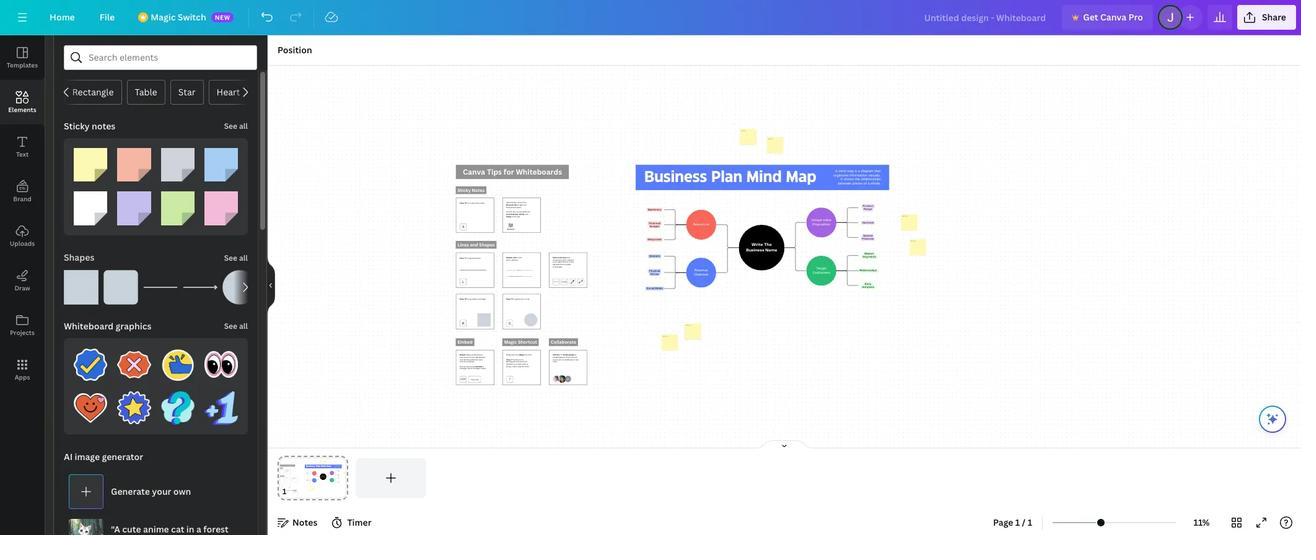 Task type: describe. For each thing, give the bounding box(es) containing it.
get canva pro button
[[1063, 5, 1154, 30]]

rectangle button
[[64, 80, 122, 105]]

2 add this line to the canvas image from the left
[[183, 270, 218, 305]]

1 horizontal spatial text
[[520, 269, 522, 271]]

ai image generator
[[64, 451, 143, 463]]

social
[[647, 287, 655, 290]]

early adopters
[[862, 283, 875, 288]]

editor
[[559, 261, 563, 263]]

group left hide image
[[223, 270, 257, 305]]

group down sticky notes
[[74, 141, 107, 182]]

projects button
[[0, 303, 45, 348]]

add inside click the "+" to add people to the whiteboard. share the link so you can all collaborate in real time!
[[565, 354, 568, 356]]

orange sticky note image
[[117, 148, 151, 182]]

you inside "press "/" while on the whiteboard and search for whatever you need, such as emojis, charts, and the timer!"
[[514, 363, 517, 365]]

and right editor
[[564, 263, 567, 266]]

create inside the double-click on the line to add text. click on the lines and choose among the options on the editor bar to create elbowed lines and add arrowheads.
[[569, 261, 574, 263]]

panel.
[[517, 206, 522, 208]]

0 vertical spatial lines
[[563, 256, 567, 259]]

organizes
[[834, 173, 849, 177]]

financial budget
[[649, 222, 661, 227]]

double-
[[506, 256, 513, 259]]

manpower
[[648, 238, 662, 241]]

see for notes
[[224, 121, 237, 131]]

1 vertical spatial lines
[[458, 242, 469, 248]]

graphics
[[116, 320, 152, 332]]

early
[[865, 283, 872, 285]]

can inside alternatively, click on the elements tab to open the sticky notes panel. you can also access panels for lines & shapes, charts, and tables in this tab.
[[510, 211, 513, 213]]

range
[[864, 208, 873, 210]]

generate
[[111, 486, 150, 498]]

see all button for notes
[[224, 120, 248, 133]]

text.
[[515, 259, 519, 261]]

press left "c"
[[506, 298, 511, 300]]

to right "+" at the left bottom
[[563, 354, 565, 356]]

and right charts,
[[518, 365, 521, 368]]

as
[[527, 363, 528, 365]]

this
[[514, 215, 517, 217]]

gray sticky note image
[[161, 148, 194, 182]]

white circle shape image
[[223, 270, 257, 305]]

physical stores
[[650, 270, 660, 275]]

position
[[278, 44, 312, 56]]

see for graphics
[[224, 321, 237, 331]]

features
[[863, 238, 874, 240]]

to inside alternatively, click on the elements tab to open the sticky notes panel. you can also access panels for lines & shapes, charts, and tables in this tab.
[[517, 204, 519, 206]]

the inside the a mind map is a diagram that organizes information visually. it shows the relationships between pieces of a whole.
[[855, 177, 860, 181]]

need,
[[518, 363, 522, 365]]

a left rectangle.
[[477, 298, 478, 300]]

11% button
[[1182, 513, 1222, 533]]

1 add this line to the canvas image from the left
[[143, 270, 178, 305]]

notes
[[92, 120, 115, 132]]

0 horizontal spatial text
[[514, 276, 516, 277]]

0 vertical spatial create
[[470, 202, 475, 204]]

segments
[[863, 256, 876, 258]]

directly
[[464, 359, 470, 361]]

visually.
[[869, 173, 881, 177]]

hide image
[[267, 256, 275, 315]]

search
[[520, 361, 525, 363]]

to right bar
[[567, 261, 569, 263]]

elements button
[[0, 80, 45, 125]]

sticky for sticky notes
[[64, 120, 90, 132]]

circle.
[[525, 298, 530, 300]]

share inside click the "+" to add people to the whiteboard. share the link so you can all collaborate in real time!
[[566, 356, 571, 359]]

magic switch
[[151, 11, 206, 23]]

on inside alternatively, click on the elements tab to open the sticky notes panel. you can also access panels for lines & shapes, charts, and tables in this tab.
[[522, 202, 524, 204]]

click for tables
[[518, 202, 521, 204]]

press "l" to generate lines.
[[460, 257, 481, 259]]

product range
[[863, 205, 874, 210]]

whiteboard graphics
[[64, 320, 152, 332]]

generate for a
[[470, 298, 477, 300]]

main menu bar
[[0, 0, 1302, 35]]

rounded square image
[[104, 270, 138, 305]]

and left the search
[[516, 361, 519, 363]]

apps inside button
[[15, 373, 30, 382]]

alternatively, click on the elements tab to open the sticky notes panel. you can also access panels for lines & shapes, charts, and tables in this tab.
[[506, 202, 531, 217]]

group down gray sticky note image
[[161, 184, 194, 225]]

on up editor
[[557, 256, 559, 259]]

in inside alternatively, click on the elements tab to open the sticky notes panel. you can also access panels for lines & shapes, charts, and tables in this tab.
[[512, 215, 514, 217]]

more
[[463, 356, 467, 359]]

add
[[518, 269, 520, 271]]

smiley heart illustration sticker image
[[74, 392, 107, 425]]

group down orange sticky note image
[[117, 184, 151, 225]]

group down cross mark illustration sticker image
[[117, 384, 151, 425]]

critiquing work image
[[161, 392, 194, 425]]

sticky inside alternatively, click on the elements tab to open the sticky notes panel. you can also access panels for lines & shapes, charts, and tables in this tab.
[[506, 206, 511, 208]]

lines inside alternatively, click on the elements tab to open the sticky notes panel. you can also access panels for lines & shapes, charts, and tables in this tab.
[[506, 213, 511, 215]]

a left "circle."
[[524, 298, 525, 300]]

budget
[[650, 225, 660, 227]]

0 vertical spatial add
[[512, 259, 515, 261]]

paste
[[470, 359, 475, 361]]

tab.
[[517, 215, 520, 217]]

elements inside alternatively, click on the elements tab to open the sticky notes panel. you can also access panels for lines & shapes, charts, and tables in this tab.
[[506, 204, 514, 206]]

you inside click the "+" to add people to the whiteboard. share the link so you can all collaborate in real time!
[[555, 359, 558, 361]]

brand button
[[0, 169, 45, 214]]

group down eye illustration sticker image
[[204, 384, 238, 425]]

whiteboard inside button
[[64, 320, 113, 332]]

sticky notes
[[64, 120, 115, 132]]

side panel tab list
[[0, 35, 45, 392]]

generate your own
[[111, 486, 191, 498]]

group down whiteboard graphics
[[74, 341, 107, 382]]

collaborate
[[551, 339, 577, 345]]

cross mark illustration sticker image
[[117, 348, 151, 382]]

group left rounded square image
[[64, 263, 99, 305]]

for inside alternatively, click on the elements tab to open the sticky notes panel. you can also access panels for lines & shapes, charts, and tables in this tab.
[[528, 211, 531, 213]]

click for elbowed
[[513, 256, 517, 259]]

see all button for graphics
[[224, 320, 248, 333]]

embed videos, presentations, and more onto your whiteboard. just directly paste their links onto the template!
[[460, 354, 486, 363]]

group down blue sticky note image
[[204, 184, 238, 225]]

&
[[511, 213, 512, 215]]

star button
[[170, 80, 204, 105]]

group right orange sticky note image
[[161, 141, 194, 182]]

machinery
[[648, 208, 662, 211]]

uploads button
[[0, 214, 45, 258]]

you inside the you can also access embeds in the apps tab of the object panel.
[[460, 365, 463, 368]]

embed for embed videos, presentations, and more onto your whiteboard. just directly paste their links onto the template!
[[460, 354, 465, 356]]

group down sticky notes button on the left top of page
[[117, 141, 151, 182]]

elements inside button
[[8, 105, 36, 114]]

home link
[[40, 5, 85, 30]]

information
[[850, 173, 868, 177]]

and inside alternatively, click on the elements tab to open the sticky notes panel. you can also access panels for lines & shapes, charts, and tables in this tab.
[[525, 213, 529, 215]]

all for sticky notes
[[239, 121, 248, 131]]

1 horizontal spatial onto
[[468, 356, 472, 359]]

links
[[479, 359, 483, 361]]

access inside alternatively, click on the elements tab to open the sticky notes panel. you can also access panels for lines & shapes, charts, and tables in this tab.
[[517, 211, 522, 213]]

see all inside button
[[224, 253, 248, 263]]

to right "s" in the top of the page
[[468, 202, 469, 204]]

to right "r"
[[468, 298, 469, 300]]

time!
[[553, 361, 557, 363]]

tab
[[514, 204, 517, 206]]

design
[[506, 354, 512, 356]]

generate right "c"
[[516, 298, 523, 300]]

eye illustration sticker image
[[204, 348, 238, 382]]

group left eye illustration sticker image
[[161, 341, 194, 382]]

design with the /magic shortcut.
[[506, 354, 532, 356]]

group right thumb up icon
[[204, 341, 238, 382]]

sticky notes button
[[64, 120, 219, 133]]

2 vertical spatial elements
[[507, 228, 515, 230]]

group down thumb up icon
[[161, 384, 194, 425]]

templates
[[7, 61, 38, 69]]

while
[[514, 359, 518, 361]]

to right the "l" on the left top of page
[[468, 257, 469, 259]]

new
[[215, 13, 230, 22]]

open
[[520, 204, 524, 206]]

file button
[[90, 5, 125, 30]]

star
[[178, 86, 196, 98]]

1 vertical spatial see all button
[[223, 245, 249, 270]]

to right people
[[575, 354, 577, 356]]

drag
[[510, 276, 512, 277]]

white sticky note image
[[74, 192, 107, 225]]

adopters
[[862, 286, 875, 288]]

table
[[135, 86, 157, 98]]

uploads
[[10, 239, 35, 248]]

pro
[[1129, 11, 1144, 23]]

shapes,
[[513, 213, 519, 215]]

along
[[516, 276, 519, 277]]

press "/" while on the whiteboard and search for whatever you need, such as emojis, charts, and the timer!
[[506, 359, 530, 368]]

embeds
[[476, 365, 482, 368]]

mind
[[839, 169, 847, 173]]

whiteboard. inside embed videos, presentations, and more onto your whiteboard. just directly paste their links onto the template!
[[476, 356, 486, 359]]

all for shapes
[[239, 253, 248, 263]]

pieces
[[853, 181, 863, 185]]

magic for magic switch
[[151, 11, 176, 23]]

all for whiteboard graphics
[[239, 321, 248, 331]]

generate for lines.
[[470, 257, 477, 259]]

see all for notes
[[224, 121, 248, 131]]

projects
[[10, 329, 35, 337]]

Design title text field
[[915, 5, 1058, 30]]

check mark illustration sticker image
[[74, 348, 107, 382]]

and right 'among'
[[567, 256, 570, 259]]

apps button
[[0, 348, 45, 392]]

blue sticky note image
[[204, 148, 238, 182]]

notes button
[[273, 513, 323, 533]]

press for press "r" to generate a rectangle. press "c" to generate a circle.
[[460, 298, 464, 300]]

whiteboard inside "press "/" while on the whiteboard and search for whatever you need, such as emojis, charts, and the timer!"
[[506, 361, 516, 363]]

sticky notes
[[458, 187, 485, 193]]



Task type: locate. For each thing, give the bounding box(es) containing it.
0 horizontal spatial create
[[470, 202, 475, 204]]

2 1 from the left
[[1028, 517, 1033, 529]]

onto right more
[[468, 356, 472, 359]]

purple sticky note image
[[117, 192, 151, 225]]

0 horizontal spatial whiteboard.
[[476, 356, 486, 359]]

0 vertical spatial magic
[[151, 11, 176, 23]]

that
[[875, 169, 881, 173]]

lines.
[[477, 257, 481, 259]]

generate right "r"
[[470, 298, 477, 300]]

line inside the double-click on the line to add text. click on the lines and choose among the options on the editor bar to create elbowed lines and add arrowheads.
[[506, 259, 509, 261]]

"/"
[[511, 359, 513, 361]]

0 vertical spatial text
[[520, 269, 522, 271]]

press "r" to generate a rectangle. press "c" to generate a circle.
[[460, 298, 530, 300]]

click up elbowed
[[553, 256, 557, 259]]

lines up the "l" on the left top of page
[[458, 242, 469, 248]]

see all up white circle shape image
[[224, 253, 248, 263]]

1 horizontal spatial whiteboard
[[506, 361, 516, 363]]

hide pages image
[[755, 440, 815, 450]]

the inside embed videos, presentations, and more onto your whiteboard. just directly paste their links onto the template!
[[464, 361, 467, 363]]

3 see from the top
[[224, 321, 237, 331]]

1 vertical spatial share
[[566, 356, 571, 359]]

0 horizontal spatial of
[[471, 368, 472, 370]]

magic inside main menu bar
[[151, 11, 176, 23]]

0 vertical spatial your
[[472, 356, 476, 359]]

press inside "press "/" while on the whiteboard and search for whatever you need, such as emojis, charts, and the timer!"
[[506, 359, 511, 361]]

website
[[650, 255, 660, 258]]

group down check mark illustration sticker image
[[74, 384, 107, 425]]

0 horizontal spatial can
[[463, 365, 466, 368]]

embed up videos,
[[458, 339, 473, 345]]

1 horizontal spatial also
[[513, 211, 516, 213]]

page
[[994, 517, 1014, 529]]

click inside the double-click on the line to add text. click on the lines and choose among the options on the editor bar to create elbowed lines and add arrowheads.
[[513, 256, 517, 259]]

2 click from the top
[[553, 354, 557, 356]]

also right the &
[[513, 211, 516, 213]]

add right bar
[[568, 263, 571, 266]]

embed for embed
[[458, 339, 473, 345]]

1 vertical spatial whiteboard
[[506, 361, 516, 363]]

relationships
[[860, 269, 877, 272]]

thumb up icon image
[[161, 348, 194, 382]]

0 horizontal spatial also
[[467, 365, 470, 368]]

click up so
[[553, 354, 557, 356]]

1 vertical spatial you
[[514, 363, 517, 365]]

whiteboard. inside click the "+" to add people to the whiteboard. share the link so you can all collaborate in real time!
[[556, 356, 566, 359]]

0 vertical spatial notes
[[472, 187, 485, 193]]

1 horizontal spatial you
[[555, 359, 558, 361]]

press left the "l" on the left top of page
[[460, 257, 464, 259]]

green sticky note image
[[161, 192, 194, 225]]

0 horizontal spatial notes
[[293, 517, 318, 529]]

see all down heart button
[[224, 121, 248, 131]]

0 vertical spatial see all
[[224, 121, 248, 131]]

1 vertical spatial shapes
[[64, 251, 94, 263]]

1 vertical spatial apps
[[15, 373, 30, 382]]

lines left the &
[[506, 213, 511, 215]]

all up white circle shape image
[[239, 253, 248, 263]]

click up drag the text along the line
[[513, 256, 517, 259]]

draw
[[15, 284, 30, 293]]

table button
[[127, 80, 165, 105]]

0 vertical spatial you
[[506, 211, 509, 213]]

1 1 from the left
[[1016, 517, 1021, 529]]

1 horizontal spatial 1
[[1028, 517, 1033, 529]]

file
[[100, 11, 115, 23]]

draw button
[[0, 258, 45, 303]]

/
[[1023, 517, 1026, 529]]

you down just
[[460, 365, 463, 368]]

home
[[50, 11, 75, 23]]

0 horizontal spatial whiteboard
[[64, 320, 113, 332]]

page 1 image
[[278, 459, 348, 498]]

brand
[[13, 195, 31, 203]]

of inside the a mind map is a diagram that organizes information visually. it shows the relationships between pieces of a whole.
[[864, 181, 867, 185]]

notes down alternatively,
[[512, 206, 516, 208]]

special
[[864, 235, 873, 237]]

square image
[[64, 270, 99, 305]]

3 see all from the top
[[224, 321, 248, 331]]

whiteboard
[[64, 320, 113, 332], [506, 361, 516, 363]]

star illustration sticker image
[[117, 392, 151, 425]]

text
[[16, 150, 29, 159]]

1 vertical spatial in
[[574, 359, 575, 361]]

1 vertical spatial sticky
[[458, 187, 471, 193]]

see all
[[224, 121, 248, 131], [224, 253, 248, 263], [224, 321, 248, 331]]

11%
[[1194, 517, 1210, 529]]

1 see from the top
[[224, 121, 237, 131]]

0 horizontal spatial line
[[506, 259, 509, 261]]

magic left "switch"
[[151, 11, 176, 23]]

press for press "/" while on the whiteboard and search for whatever you need, such as emojis, charts, and the timer!
[[506, 359, 511, 361]]

see down white circle shape image
[[224, 321, 237, 331]]

access down panel.
[[517, 211, 522, 213]]

whiteboard. right so
[[556, 356, 566, 359]]

1 horizontal spatial share
[[1263, 11, 1287, 23]]

shapes up lines.
[[479, 242, 495, 248]]

click inside click the "+" to add people to the whiteboard. share the link so you can all collaborate in real time!
[[553, 354, 557, 356]]

of inside the you can also access embeds in the apps tab of the object panel.
[[471, 368, 472, 370]]

rectangle.
[[479, 298, 487, 300]]

in right embeds at the bottom left of page
[[483, 365, 484, 368]]

1 vertical spatial see
[[224, 253, 237, 263]]

2 see all from the top
[[224, 253, 248, 263]]

0 vertical spatial onto
[[468, 356, 472, 359]]

promoting ideas and work image
[[204, 392, 238, 425]]

videos,
[[466, 354, 472, 356]]

0 vertical spatial in
[[512, 215, 514, 217]]

charts,
[[519, 213, 525, 215]]

Page title text field
[[292, 486, 297, 498]]

"+"
[[560, 354, 563, 356]]

real
[[576, 359, 579, 361]]

1 vertical spatial your
[[152, 486, 171, 498]]

share inside dropdown button
[[1263, 11, 1287, 23]]

lines and shapes
[[458, 242, 495, 248]]

2 vertical spatial in
[[483, 365, 484, 368]]

0 horizontal spatial you
[[514, 363, 517, 365]]

1 vertical spatial text
[[514, 276, 516, 277]]

see all for graphics
[[224, 321, 248, 331]]

1 click from the top
[[553, 256, 557, 259]]

template!
[[467, 361, 475, 363]]

1 vertical spatial click
[[513, 256, 517, 259]]

1 horizontal spatial shapes
[[479, 242, 495, 248]]

pink sticky note image
[[204, 192, 238, 225]]

elbowed
[[553, 263, 560, 266]]

on up panel.
[[522, 202, 524, 204]]

all down white circle shape image
[[239, 321, 248, 331]]

Search elements search field
[[89, 46, 232, 69]]

group right 'square' image at the bottom left of the page
[[104, 263, 138, 305]]

notes
[[472, 187, 485, 193], [512, 206, 516, 208], [293, 517, 318, 529]]

group down graphics
[[117, 341, 151, 382]]

0 vertical spatial whiteboard
[[64, 320, 113, 332]]

1 vertical spatial add
[[568, 263, 571, 266]]

magic for magic shortcut
[[504, 339, 517, 345]]

press left "r"
[[460, 298, 464, 300]]

of down relationships
[[864, 181, 867, 185]]

whiteboard.
[[476, 356, 486, 359], [556, 356, 566, 359]]

1 vertical spatial for
[[525, 361, 528, 363]]

1 horizontal spatial can
[[510, 211, 513, 213]]

0 vertical spatial click
[[553, 256, 557, 259]]

link
[[574, 356, 577, 359]]

for inside "press "/" while on the whiteboard and search for whatever you need, such as emojis, charts, and the timer!"
[[525, 361, 528, 363]]

see up white circle shape image
[[224, 253, 237, 263]]

1 vertical spatial also
[[467, 365, 470, 368]]

1 horizontal spatial of
[[864, 181, 867, 185]]

shapes button
[[63, 245, 96, 270]]

0 horizontal spatial share
[[566, 356, 571, 359]]

0 vertical spatial line
[[506, 259, 509, 261]]

and right 'charts,'
[[525, 213, 529, 215]]

1 horizontal spatial you
[[506, 211, 509, 213]]

group right gray sticky note image
[[204, 141, 238, 182]]

1 vertical spatial magic
[[504, 339, 517, 345]]

alternatively,
[[506, 202, 517, 204]]

you
[[555, 359, 558, 361], [514, 363, 517, 365]]

press left "s" in the top of the page
[[460, 202, 464, 204]]

of right tab
[[471, 368, 472, 370]]

1 left / on the right bottom of the page
[[1016, 517, 1021, 529]]

1 horizontal spatial line
[[521, 276, 523, 277]]

in inside click the "+" to add people to the whiteboard. share the link so you can all collaborate in real time!
[[574, 359, 575, 361]]

shapes up 'square' image at the bottom left of the page
[[64, 251, 94, 263]]

shortcut.
[[525, 354, 532, 356]]

generate left lines.
[[470, 257, 477, 259]]

1 see all from the top
[[224, 121, 248, 131]]

press for press "l" to generate lines.
[[460, 257, 464, 259]]

press left "/"
[[506, 359, 511, 361]]

see all button down heart button
[[224, 120, 248, 133]]

2 horizontal spatial sticky
[[506, 206, 511, 208]]

1 vertical spatial see all
[[224, 253, 248, 263]]

heart button
[[209, 80, 248, 105]]

a down relationships
[[868, 181, 870, 185]]

add this line to the canvas image
[[143, 270, 178, 305], [183, 270, 218, 305]]

notes inside notes button
[[293, 517, 318, 529]]

to left the text.
[[510, 259, 511, 261]]

notes up sticky
[[472, 187, 485, 193]]

for
[[528, 211, 531, 213], [525, 361, 528, 363]]

2 whiteboard. from the left
[[556, 356, 566, 359]]

double-click on the line to add text. click on the lines and choose among the options on the editor bar to create elbowed lines and add arrowheads.
[[506, 256, 574, 268]]

1 vertical spatial click
[[553, 354, 557, 356]]

apps down projects
[[15, 373, 30, 382]]

press for press "s" to create sticky notes.
[[460, 202, 464, 204]]

also inside alternatively, click on the elements tab to open the sticky notes panel. you can also access panels for lines & shapes, charts, and tables in this tab.
[[513, 211, 516, 213]]

choose
[[553, 259, 559, 261]]

group down yellow sticky note image
[[74, 184, 107, 225]]

also
[[513, 211, 516, 213], [467, 365, 470, 368]]

1 whiteboard. from the left
[[476, 356, 486, 359]]

1 horizontal spatial lines
[[506, 213, 511, 215]]

in inside the you can also access embeds in the apps tab of the object panel.
[[483, 365, 484, 368]]

for right panels
[[528, 211, 531, 213]]

click
[[553, 256, 557, 259], [553, 354, 557, 356]]

canva assistant image
[[1266, 412, 1281, 427]]

embed inside embed videos, presentations, and more onto your whiteboard. just directly paste their links onto the template!
[[460, 354, 465, 356]]

0 horizontal spatial in
[[483, 365, 484, 368]]

text right add on the bottom
[[520, 269, 522, 271]]

lines down 'among'
[[560, 263, 564, 266]]

1 vertical spatial onto
[[460, 361, 464, 363]]

your up the template! at the bottom left of the page
[[472, 356, 476, 359]]

yellow sticky note image
[[74, 148, 107, 182]]

page 1 / 1
[[994, 517, 1033, 529]]

click the "+" to add people to the whiteboard. share the link so you can all collaborate in real time!
[[553, 354, 579, 363]]

a mind map is a diagram that organizes information visually. it shows the relationships between pieces of a whole.
[[834, 169, 881, 185]]

the
[[855, 177, 860, 181], [524, 202, 527, 204], [524, 204, 527, 206], [520, 256, 522, 259], [560, 256, 563, 259], [565, 259, 568, 261], [555, 261, 558, 263], [512, 276, 514, 277], [519, 276, 521, 277], [516, 354, 519, 356], [557, 354, 560, 356], [553, 356, 556, 359], [571, 356, 574, 359], [521, 359, 524, 361], [464, 361, 467, 363], [522, 365, 524, 368], [460, 368, 462, 370], [473, 368, 475, 370]]

access inside the you can also access embeds in the apps tab of the object panel.
[[470, 365, 476, 368]]

magic shortcut
[[504, 339, 537, 345]]

see down heart button
[[224, 121, 237, 131]]

panels
[[523, 211, 528, 213]]

people
[[569, 354, 575, 356]]

0 vertical spatial shapes
[[479, 242, 495, 248]]

elements
[[8, 105, 36, 114], [506, 204, 514, 206], [507, 228, 515, 230]]

0 vertical spatial you
[[555, 359, 558, 361]]

generate
[[470, 257, 477, 259], [470, 298, 477, 300], [516, 298, 523, 300]]

notes down page title 'text field'
[[293, 517, 318, 529]]

1 vertical spatial of
[[471, 368, 472, 370]]

can left tab
[[463, 365, 466, 368]]

0 horizontal spatial sticky
[[64, 120, 90, 132]]

on right double-
[[517, 256, 519, 259]]

elements left tab
[[506, 204, 514, 206]]

0 vertical spatial share
[[1263, 11, 1287, 23]]

create left sticky
[[470, 202, 475, 204]]

1 horizontal spatial click
[[518, 202, 521, 204]]

templates button
[[0, 35, 45, 80]]

2 horizontal spatial in
[[574, 359, 575, 361]]

diagram
[[861, 169, 874, 173]]

1 horizontal spatial access
[[517, 211, 522, 213]]

panel.
[[482, 368, 486, 370]]

1 horizontal spatial your
[[472, 356, 476, 359]]

1 horizontal spatial in
[[512, 215, 514, 217]]

whiteboard. right paste
[[476, 356, 486, 359]]

0 vertical spatial lines
[[506, 213, 511, 215]]

services
[[863, 221, 874, 224]]

arrowheads.
[[553, 266, 563, 268]]

can inside click the "+" to add people to the whiteboard. share the link so you can all collaborate in real time!
[[559, 359, 562, 361]]

shapes inside shapes button
[[64, 251, 94, 263]]

it
[[841, 177, 843, 181]]

tab
[[467, 368, 470, 370]]

click inside alternatively, click on the elements tab to open the sticky notes panel. you can also access panels for lines & shapes, charts, and tables in this tab.
[[518, 202, 521, 204]]

add
[[512, 259, 515, 261], [568, 263, 571, 266], [565, 354, 568, 356]]

you left need, at the bottom of page
[[514, 363, 517, 365]]

sticky left notes
[[64, 120, 90, 132]]

see all button down white circle shape image
[[224, 320, 248, 333]]

collaborate
[[564, 359, 573, 361]]

group
[[74, 141, 107, 182], [117, 141, 151, 182], [161, 141, 194, 182], [204, 141, 238, 182], [74, 184, 107, 225], [117, 184, 151, 225], [161, 184, 194, 225], [204, 184, 238, 225], [64, 263, 99, 305], [104, 263, 138, 305], [223, 270, 257, 305], [74, 341, 107, 382], [117, 341, 151, 382], [161, 341, 194, 382], [204, 341, 238, 382], [74, 384, 107, 425], [117, 384, 151, 425], [161, 384, 194, 425], [204, 384, 238, 425]]

charts,
[[512, 365, 518, 368]]

a right is
[[859, 169, 860, 173]]

on inside "press "/" while on the whiteboard and search for whatever you need, such as emojis, charts, and the timer!"
[[518, 359, 520, 361]]

0 vertical spatial of
[[864, 181, 867, 185]]

see all button
[[224, 120, 248, 133], [223, 245, 249, 270], [224, 320, 248, 333]]

and inside embed videos, presentations, and more onto your whiteboard. just directly paste their links onto the template!
[[460, 356, 463, 359]]

2 see from the top
[[224, 253, 237, 263]]

apps inside the you can also access embeds in the apps tab of the object panel.
[[463, 368, 467, 370]]

"l"
[[465, 257, 467, 259]]

1 vertical spatial embed
[[460, 354, 465, 356]]

to right tab
[[517, 204, 519, 206]]

click inside the double-click on the line to add text. click on the lines and choose among the options on the editor bar to create elbowed lines and add arrowheads.
[[553, 256, 557, 259]]

0 vertical spatial for
[[528, 211, 531, 213]]

whiteboard up emojis,
[[506, 361, 516, 363]]

media
[[655, 287, 663, 290]]

1 horizontal spatial magic
[[504, 339, 517, 345]]

to right "c"
[[514, 298, 516, 300]]

lines
[[506, 213, 511, 215], [458, 242, 469, 248]]

on up arrowheads.
[[553, 261, 555, 263]]

you inside alternatively, click on the elements tab to open the sticky notes panel. you can also access panels for lines & shapes, charts, and tables in this tab.
[[506, 211, 509, 213]]

sticky inside sticky notes button
[[64, 120, 90, 132]]

0 vertical spatial apps
[[463, 368, 467, 370]]

add this line to the canvas image right rounded square image
[[143, 270, 178, 305]]

and up press "l" to generate lines.
[[470, 242, 478, 248]]

you right so
[[555, 359, 558, 361]]

1 right / on the right bottom of the page
[[1028, 517, 1033, 529]]

0 vertical spatial sticky
[[64, 120, 90, 132]]

2 horizontal spatial can
[[559, 359, 562, 361]]

0 vertical spatial elements
[[8, 105, 36, 114]]

see all down white circle shape image
[[224, 321, 248, 331]]

notes.
[[480, 202, 485, 204]]

whiteboard up check mark illustration sticker image
[[64, 320, 113, 332]]

2 vertical spatial can
[[463, 365, 466, 368]]

1 vertical spatial elements
[[506, 204, 514, 206]]

1 vertical spatial lines
[[560, 263, 564, 266]]

bar
[[564, 261, 566, 263]]

your inside embed videos, presentations, and more onto your whiteboard. just directly paste their links onto the template!
[[472, 356, 476, 359]]

also inside the you can also access embeds in the apps tab of the object panel.
[[467, 365, 470, 368]]

1
[[1016, 517, 1021, 529], [1028, 517, 1033, 529]]

and left more
[[460, 356, 463, 359]]

can down "+" at the left bottom
[[559, 359, 562, 361]]

whiteboard graphics button
[[64, 320, 219, 333]]

1 horizontal spatial add this line to the canvas image
[[183, 270, 218, 305]]

among
[[559, 259, 565, 261]]

in left this
[[512, 215, 514, 217]]

canva
[[1101, 11, 1127, 23]]

timer button
[[328, 513, 377, 533]]

0 vertical spatial also
[[513, 211, 516, 213]]

on right while in the left bottom of the page
[[518, 359, 520, 361]]

1 vertical spatial create
[[569, 261, 574, 263]]

1 horizontal spatial whiteboard.
[[556, 356, 566, 359]]

0 vertical spatial see all button
[[224, 120, 248, 133]]

text left along
[[514, 276, 516, 277]]

own
[[173, 486, 191, 498]]

on
[[522, 202, 524, 204], [517, 256, 519, 259], [557, 256, 559, 259], [553, 261, 555, 263], [518, 359, 520, 361]]

physical
[[650, 270, 660, 272]]

all down heart button
[[239, 121, 248, 131]]

0 horizontal spatial magic
[[151, 11, 176, 23]]

also down the template! at the bottom left of the page
[[467, 365, 470, 368]]

in
[[512, 215, 514, 217], [574, 359, 575, 361], [483, 365, 484, 368]]

add this line to the canvas image left white circle shape image
[[183, 270, 218, 305]]

sticky for sticky notes
[[458, 187, 471, 193]]

0 horizontal spatial 1
[[1016, 517, 1021, 529]]

all inside click the "+" to add people to the whiteboard. share the link so you can all collaborate in real time!
[[562, 359, 564, 361]]

0 horizontal spatial apps
[[15, 373, 30, 382]]

access down the template! at the bottom left of the page
[[470, 365, 476, 368]]

drag the text along the line
[[510, 276, 523, 277]]

in left real at bottom left
[[574, 359, 575, 361]]

can inside the you can also access embeds in the apps tab of the object panel.
[[463, 365, 466, 368]]

2 vertical spatial see
[[224, 321, 237, 331]]

2 vertical spatial sticky
[[506, 206, 511, 208]]

for right the search
[[525, 361, 528, 363]]

1 vertical spatial access
[[470, 365, 476, 368]]

1 horizontal spatial notes
[[472, 187, 485, 193]]

press "s" to create sticky notes.
[[460, 202, 485, 204]]

0 vertical spatial access
[[517, 211, 522, 213]]

magic up design on the bottom left of the page
[[504, 339, 517, 345]]

whatever
[[506, 363, 514, 365]]

1 horizontal spatial for
[[528, 211, 531, 213]]

shows
[[844, 177, 854, 181]]

0 horizontal spatial onto
[[460, 361, 464, 363]]

see
[[224, 121, 237, 131], [224, 253, 237, 263], [224, 321, 237, 331]]

sticky up "s" in the top of the page
[[458, 187, 471, 193]]

notes inside alternatively, click on the elements tab to open the sticky notes panel. you can also access panels for lines & shapes, charts, and tables in this tab.
[[512, 206, 516, 208]]

0 horizontal spatial your
[[152, 486, 171, 498]]

is
[[855, 169, 858, 173]]



Task type: vqa. For each thing, say whether or not it's contained in the screenshot.
Changing your profile settings's settings
no



